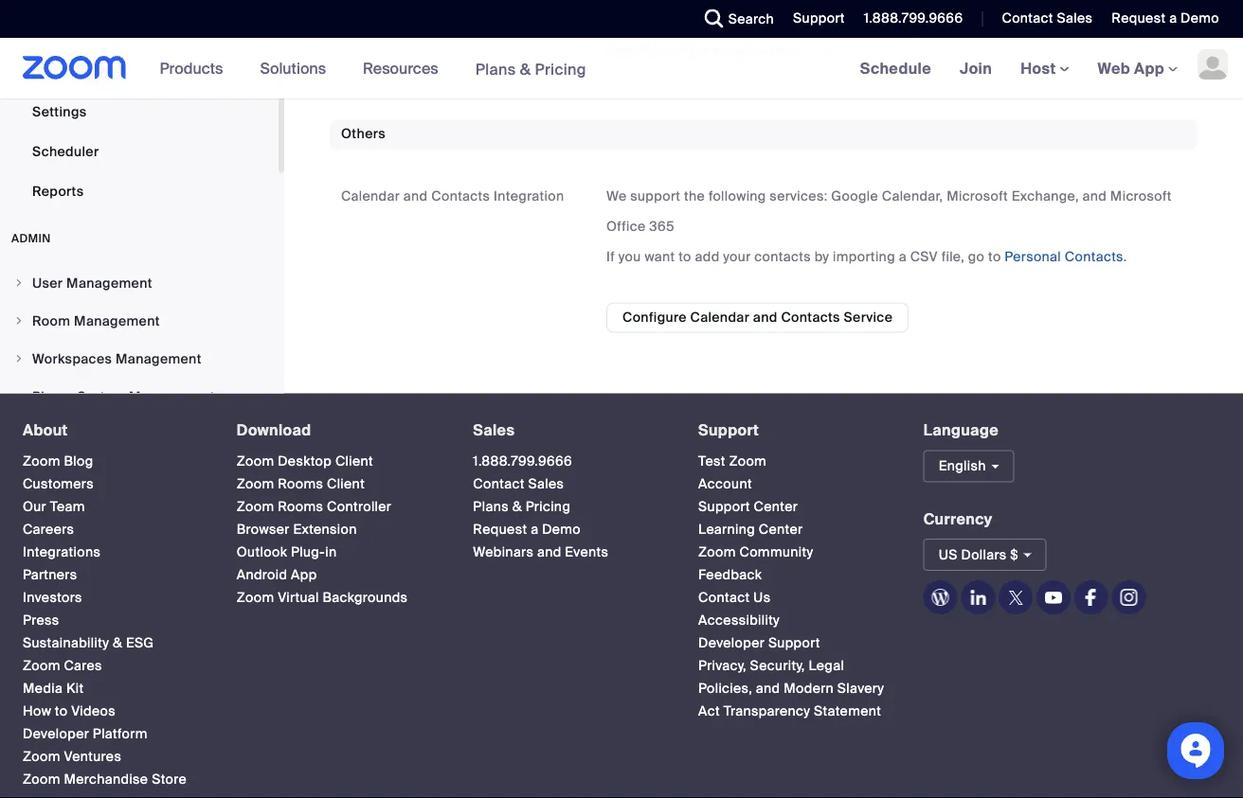 Task type: describe. For each thing, give the bounding box(es) containing it.
2 rooms from the top
[[278, 498, 323, 516]]

plug-
[[291, 544, 325, 561]]

2 microsoft from the left
[[1110, 188, 1172, 205]]

want
[[645, 249, 675, 266]]

system
[[77, 389, 125, 406]]

our team link
[[23, 498, 85, 516]]

in
[[325, 544, 337, 561]]

support down 'account'
[[698, 498, 750, 516]]

sign
[[606, 42, 636, 59]]

we
[[606, 188, 627, 205]]

search
[[728, 10, 774, 27]]

merchandise
[[64, 771, 148, 789]]

modern
[[784, 680, 834, 698]]

1 vertical spatial sales
[[473, 420, 515, 440]]

devices
[[747, 42, 799, 59]]

virtual
[[278, 589, 319, 607]]

1 horizontal spatial to
[[679, 249, 692, 266]]

the
[[684, 188, 705, 205]]

schedule link
[[846, 38, 946, 99]]

resources button
[[363, 38, 447, 99]]

investors link
[[23, 589, 82, 607]]

us
[[939, 546, 958, 564]]

product information navigation
[[146, 38, 601, 100]]

you
[[619, 249, 641, 266]]

sign me out from all devices
[[606, 42, 799, 59]]

security,
[[750, 657, 805, 675]]

webinars
[[473, 544, 534, 561]]

calendar,
[[882, 188, 943, 205]]

scheduler
[[32, 143, 99, 161]]

transparency
[[724, 703, 810, 721]]

$
[[1010, 546, 1019, 564]]

plans inside product information navigation
[[475, 59, 516, 79]]

user management
[[32, 275, 152, 293]]

outlook plug-in link
[[237, 544, 337, 561]]

go
[[968, 249, 985, 266]]

personal menu menu
[[0, 0, 279, 213]]

learning
[[698, 521, 755, 539]]

room management menu item
[[0, 304, 279, 340]]

and inside we support the following services: google calendar, microsoft exchange, and microsoft office 365
[[1083, 188, 1107, 205]]

0 vertical spatial a
[[1169, 9, 1177, 27]]

team
[[50, 498, 85, 516]]

& inside 1.888.799.9666 contact sales plans & pricing request a demo webinars and events
[[512, 498, 522, 516]]

workspaces
[[32, 351, 112, 368]]

host button
[[1021, 58, 1069, 78]]

configure
[[623, 309, 687, 327]]

workspaces management
[[32, 351, 202, 368]]

web app button
[[1098, 58, 1178, 78]]

0 vertical spatial client
[[335, 453, 373, 470]]

support center link
[[698, 498, 798, 516]]

learning center link
[[698, 521, 803, 539]]

how
[[23, 703, 51, 721]]

extension
[[293, 521, 357, 539]]

customers
[[23, 476, 94, 493]]

sustainability & esg link
[[23, 635, 154, 652]]

esg
[[126, 635, 154, 652]]

media kit link
[[23, 680, 84, 698]]

english
[[939, 458, 986, 475]]

out
[[663, 42, 686, 59]]

clips link
[[0, 54, 279, 92]]

1.888.799.9666 for 1.888.799.9666
[[864, 9, 963, 27]]

products
[[160, 58, 223, 78]]

backgrounds
[[323, 589, 408, 607]]

from
[[690, 42, 723, 59]]

zoom desktop client link
[[237, 453, 373, 470]]

admin menu menu
[[0, 266, 279, 493]]

download link
[[237, 420, 311, 440]]

resources
[[363, 58, 438, 78]]

support up test zoom link
[[698, 420, 759, 440]]

videos
[[71, 703, 116, 721]]

0 vertical spatial sales
[[1057, 9, 1093, 27]]

sign me out from all devices button
[[591, 36, 814, 66]]

policies,
[[698, 680, 753, 698]]

plans & pricing
[[475, 59, 586, 79]]

about
[[23, 420, 68, 440]]

0 vertical spatial demo
[[1181, 9, 1220, 27]]

host
[[1021, 58, 1060, 78]]

phone system management menu item
[[0, 380, 279, 416]]

1 rooms from the top
[[278, 476, 323, 493]]

privacy,
[[698, 657, 747, 675]]

we support the following services: google calendar, microsoft exchange, and microsoft office 365
[[606, 188, 1172, 236]]

& inside product information navigation
[[520, 59, 531, 79]]

1 horizontal spatial a
[[899, 249, 907, 266]]

phone
[[32, 389, 74, 406]]

download
[[237, 420, 311, 440]]

your
[[723, 249, 751, 266]]

browser
[[237, 521, 290, 539]]

events
[[565, 544, 609, 561]]

1 vertical spatial client
[[327, 476, 365, 493]]

partners link
[[23, 567, 77, 584]]

app inside meetings navigation
[[1134, 58, 1165, 78]]

support up devices
[[793, 9, 845, 27]]

app inside zoom desktop client zoom rooms client zoom rooms controller browser extension outlook plug-in android app zoom virtual backgrounds
[[291, 567, 317, 584]]

community
[[740, 544, 813, 561]]

calendar and contacts integration
[[341, 188, 564, 205]]

web app
[[1098, 58, 1165, 78]]

legal
[[809, 657, 844, 675]]

configure calendar and contacts service
[[623, 309, 893, 327]]

developer inside zoom blog customers our team careers integrations partners investors press sustainability & esg zoom cares media kit how to videos developer platform zoom ventures zoom merchandise store
[[23, 726, 89, 743]]

press
[[23, 612, 59, 630]]

slavery
[[838, 680, 884, 698]]

integration
[[494, 188, 564, 205]]

services:
[[770, 188, 828, 205]]

service
[[844, 309, 893, 327]]

clips
[[32, 64, 65, 81]]

1.888.799.9666 button up schedule link
[[864, 9, 963, 27]]

1.888.799.9666 for 1.888.799.9666 contact sales plans & pricing request a demo webinars and events
[[473, 453, 572, 470]]

2 horizontal spatial contact
[[1002, 9, 1054, 27]]

kit
[[66, 680, 84, 698]]

developer inside test zoom account support center learning center zoom community feedback contact us accessibility developer support privacy, security, legal policies, and modern slavery act transparency statement
[[698, 635, 765, 652]]

browser extension link
[[237, 521, 357, 539]]

support
[[630, 188, 681, 205]]

accessibility link
[[698, 612, 780, 630]]

1.888.799.9666 contact sales plans & pricing request a demo webinars and events
[[473, 453, 609, 561]]

us dollars $ button
[[924, 539, 1047, 571]]

by
[[815, 249, 829, 266]]

about link
[[23, 420, 68, 440]]

plans inside 1.888.799.9666 contact sales plans & pricing request a demo webinars and events
[[473, 498, 509, 516]]

0 vertical spatial calendar
[[341, 188, 400, 205]]

contact inside 1.888.799.9666 contact sales plans & pricing request a demo webinars and events
[[473, 476, 525, 493]]



Task type: vqa. For each thing, say whether or not it's contained in the screenshot.
The Webinars And Events link
yes



Task type: locate. For each thing, give the bounding box(es) containing it.
1 vertical spatial plans
[[473, 498, 509, 516]]

0 vertical spatial center
[[754, 498, 798, 516]]

1 vertical spatial contacts
[[1065, 249, 1124, 266]]

0 vertical spatial &
[[520, 59, 531, 79]]

request up webinars
[[473, 521, 527, 539]]

blog
[[64, 453, 93, 470]]

1.888.799.9666 down sales link
[[473, 453, 572, 470]]

0 horizontal spatial a
[[531, 521, 539, 539]]

pricing inside 1.888.799.9666 contact sales plans & pricing request a demo webinars and events
[[526, 498, 571, 516]]

importing
[[833, 249, 895, 266]]

right image for workspaces
[[13, 354, 25, 366]]

contacts left integration
[[431, 188, 490, 205]]

dollars
[[961, 546, 1007, 564]]

developer down how to videos 'link' at the left bottom of page
[[23, 726, 89, 743]]

to right go
[[988, 249, 1001, 266]]

developer down "accessibility"
[[698, 635, 765, 652]]

user
[[32, 275, 63, 293]]

0 horizontal spatial to
[[55, 703, 68, 721]]

and inside test zoom account support center learning center zoom community feedback contact us accessibility developer support privacy, security, legal policies, and modern slavery act transparency statement
[[756, 680, 780, 698]]

join
[[960, 58, 992, 78]]

language
[[924, 420, 999, 440]]

banner containing products
[[0, 38, 1243, 100]]

sales up host dropdown button
[[1057, 9, 1093, 27]]

0 vertical spatial 1.888.799.9666
[[864, 9, 963, 27]]

& inside zoom blog customers our team careers integrations partners investors press sustainability & esg zoom cares media kit how to videos developer platform zoom ventures zoom merchandise store
[[113, 635, 122, 652]]

0 horizontal spatial contacts
[[431, 188, 490, 205]]

pricing inside product information navigation
[[535, 59, 586, 79]]

zoom virtual backgrounds link
[[237, 589, 408, 607]]

0 vertical spatial contacts
[[431, 188, 490, 205]]

zoom rooms client link
[[237, 476, 365, 493]]

privacy, security, legal policies, and modern slavery act transparency statement link
[[698, 657, 884, 721]]

sales up '1.888.799.9666' link
[[473, 420, 515, 440]]

recordings link
[[0, 14, 279, 52]]

admin
[[11, 232, 51, 247]]

1 horizontal spatial 1.888.799.9666
[[864, 9, 963, 27]]

demo inside 1.888.799.9666 contact sales plans & pricing request a demo webinars and events
[[542, 521, 581, 539]]

google
[[831, 188, 879, 205]]

right image
[[13, 278, 25, 290], [13, 316, 25, 328]]

contact inside test zoom account support center learning center zoom community feedback contact us accessibility developer support privacy, security, legal policies, and modern slavery act transparency statement
[[698, 589, 750, 607]]

right image for room management
[[13, 316, 25, 328]]

solutions
[[260, 58, 326, 78]]

to inside zoom blog customers our team careers integrations partners investors press sustainability & esg zoom cares media kit how to videos developer platform zoom ventures zoom merchandise store
[[55, 703, 68, 721]]

calendar down add
[[690, 309, 750, 327]]

management up room management on the left top of the page
[[66, 275, 152, 293]]

sales inside 1.888.799.9666 contact sales plans & pricing request a demo webinars and events
[[528, 476, 564, 493]]

request a demo
[[1112, 9, 1220, 27]]

1 vertical spatial a
[[899, 249, 907, 266]]

sales down '1.888.799.9666' link
[[528, 476, 564, 493]]

1 horizontal spatial demo
[[1181, 9, 1220, 27]]

account
[[698, 476, 752, 493]]

calendar inside button
[[690, 309, 750, 327]]

1 horizontal spatial developer
[[698, 635, 765, 652]]

1 vertical spatial request
[[473, 521, 527, 539]]

1 horizontal spatial app
[[1134, 58, 1165, 78]]

customers link
[[23, 476, 94, 493]]

1 microsoft from the left
[[947, 188, 1008, 205]]

2 vertical spatial &
[[113, 635, 122, 652]]

1 vertical spatial calendar
[[690, 309, 750, 327]]

add
[[695, 249, 720, 266]]

right image for phone
[[13, 392, 25, 403]]

app right web
[[1134, 58, 1165, 78]]

currency
[[924, 509, 993, 529]]

following
[[709, 188, 766, 205]]

2 right image from the top
[[13, 316, 25, 328]]

android app link
[[237, 567, 317, 584]]

integrations
[[23, 544, 101, 561]]

demo
[[1181, 9, 1220, 27], [542, 521, 581, 539]]

right image inside room management menu item
[[13, 316, 25, 328]]

0 vertical spatial app
[[1134, 58, 1165, 78]]

right image left 'phone'
[[13, 392, 25, 403]]

2 horizontal spatial contacts
[[1065, 249, 1124, 266]]

center up learning center link
[[754, 498, 798, 516]]

to left add
[[679, 249, 692, 266]]

app down plug-
[[291, 567, 317, 584]]

and inside button
[[753, 309, 778, 327]]

search button
[[691, 0, 779, 38]]

products button
[[160, 38, 232, 99]]

personal contacts link
[[1005, 249, 1124, 266]]

1 horizontal spatial calendar
[[690, 309, 750, 327]]

developer
[[698, 635, 765, 652], [23, 726, 89, 743]]

management for user management
[[66, 275, 152, 293]]

sustainability
[[23, 635, 109, 652]]

right image
[[13, 354, 25, 366], [13, 392, 25, 403]]

contact us link
[[698, 589, 771, 607]]

demo up webinars and events link
[[542, 521, 581, 539]]

0 vertical spatial pricing
[[535, 59, 586, 79]]

1.888.799.9666 inside 1.888.799.9666 contact sales plans & pricing request a demo webinars and events
[[473, 453, 572, 470]]

0 horizontal spatial contact
[[473, 476, 525, 493]]

to down media kit link
[[55, 703, 68, 721]]

right image inside workspaces management menu item
[[13, 354, 25, 366]]

me
[[639, 42, 659, 59]]

support link
[[779, 0, 850, 38], [793, 9, 845, 27], [698, 420, 759, 440]]

outlook
[[237, 544, 287, 561]]

1 vertical spatial rooms
[[278, 498, 323, 516]]

management up "workspaces management"
[[74, 313, 160, 330]]

0 vertical spatial right image
[[13, 278, 25, 290]]

microsoft up go
[[947, 188, 1008, 205]]

0 horizontal spatial request
[[473, 521, 527, 539]]

media
[[23, 680, 63, 698]]

partners
[[23, 567, 77, 584]]

right image inside phone system management "menu item"
[[13, 392, 25, 403]]

2 horizontal spatial a
[[1169, 9, 1177, 27]]

management down workspaces management menu item
[[129, 389, 215, 406]]

zoom blog link
[[23, 453, 93, 470]]

2 vertical spatial a
[[531, 521, 539, 539]]

0 horizontal spatial 1.888.799.9666
[[473, 453, 572, 470]]

2 vertical spatial sales
[[528, 476, 564, 493]]

profile picture image
[[1198, 49, 1228, 80]]

exchange,
[[1012, 188, 1079, 205]]

1 vertical spatial &
[[512, 498, 522, 516]]

act
[[698, 703, 720, 721]]

microsoft
[[947, 188, 1008, 205], [1110, 188, 1172, 205]]

a left csv
[[899, 249, 907, 266]]

2 right image from the top
[[13, 392, 25, 403]]

0 vertical spatial developer
[[698, 635, 765, 652]]

1 horizontal spatial request
[[1112, 9, 1166, 27]]

workspaces management menu item
[[0, 342, 279, 378]]

1 horizontal spatial microsoft
[[1110, 188, 1172, 205]]

request inside 1.888.799.9666 contact sales plans & pricing request a demo webinars and events
[[473, 521, 527, 539]]

support up security,
[[768, 635, 820, 652]]

1 vertical spatial app
[[291, 567, 317, 584]]

right image left room
[[13, 316, 25, 328]]

0 horizontal spatial microsoft
[[947, 188, 1008, 205]]

zoom rooms controller link
[[237, 498, 392, 516]]

a up webinars and events link
[[531, 521, 539, 539]]

request
[[1112, 9, 1166, 27], [473, 521, 527, 539]]

management for workspaces management
[[116, 351, 202, 368]]

right image left workspaces
[[13, 354, 25, 366]]

rooms down desktop
[[278, 476, 323, 493]]

scheduler link
[[0, 133, 279, 171]]

0 vertical spatial right image
[[13, 354, 25, 366]]

store
[[152, 771, 187, 789]]

press link
[[23, 612, 59, 630]]

right image for user management
[[13, 278, 25, 290]]

pricing up webinars and events link
[[526, 498, 571, 516]]

csv
[[910, 249, 938, 266]]

1.888.799.9666 up schedule link
[[864, 9, 963, 27]]

0 horizontal spatial app
[[291, 567, 317, 584]]

investors
[[23, 589, 82, 607]]

contact down '1.888.799.9666' link
[[473, 476, 525, 493]]

test zoom account support center learning center zoom community feedback contact us accessibility developer support privacy, security, legal policies, and modern slavery act transparency statement
[[698, 453, 884, 721]]

a inside 1.888.799.9666 contact sales plans & pricing request a demo webinars and events
[[531, 521, 539, 539]]

1 vertical spatial right image
[[13, 316, 25, 328]]

1.888.799.9666
[[864, 9, 963, 27], [473, 453, 572, 470]]

us
[[753, 589, 771, 607]]

zoom blog customers our team careers integrations partners investors press sustainability & esg zoom cares media kit how to videos developer platform zoom ventures zoom merchandise store
[[23, 453, 187, 789]]

center up community
[[759, 521, 803, 539]]

a up web app dropdown button
[[1169, 9, 1177, 27]]

1 vertical spatial 1.888.799.9666
[[473, 453, 572, 470]]

2 vertical spatial contact
[[698, 589, 750, 607]]

plans up webinars
[[473, 498, 509, 516]]

2 horizontal spatial sales
[[1057, 9, 1093, 27]]

contact up host
[[1002, 9, 1054, 27]]

microsoft up .
[[1110, 188, 1172, 205]]

2 horizontal spatial to
[[988, 249, 1001, 266]]

android
[[237, 567, 287, 584]]

if you want to add your contacts by importing a csv file, go to personal contacts .
[[606, 249, 1127, 266]]

0 vertical spatial contact
[[1002, 9, 1054, 27]]

1 vertical spatial contact
[[473, 476, 525, 493]]

1 horizontal spatial contacts
[[781, 309, 840, 327]]

and inside 1.888.799.9666 contact sales plans & pricing request a demo webinars and events
[[537, 544, 562, 561]]

0 vertical spatial request
[[1112, 9, 1166, 27]]

zoom merchandise store link
[[23, 771, 187, 789]]

1 right image from the top
[[13, 354, 25, 366]]

plans right resources dropdown button
[[475, 59, 516, 79]]

1 vertical spatial developer
[[23, 726, 89, 743]]

cares
[[64, 657, 102, 675]]

zoom community link
[[698, 544, 813, 561]]

zoom ventures link
[[23, 748, 121, 766]]

0 vertical spatial plans
[[475, 59, 516, 79]]

1 horizontal spatial sales
[[528, 476, 564, 493]]

0 vertical spatial rooms
[[278, 476, 323, 493]]

request a demo link
[[1098, 0, 1243, 38], [1112, 9, 1220, 27], [473, 521, 581, 539]]

user management menu item
[[0, 266, 279, 302]]

meetings navigation
[[846, 38, 1243, 100]]

1 horizontal spatial contact
[[698, 589, 750, 607]]

configure calendar and contacts service button
[[606, 303, 909, 333]]

us dollars $
[[939, 546, 1019, 564]]

request up web app dropdown button
[[1112, 9, 1166, 27]]

2 vertical spatial contacts
[[781, 309, 840, 327]]

ventures
[[64, 748, 121, 766]]

contacts inside button
[[781, 309, 840, 327]]

management for room management
[[74, 313, 160, 330]]

if
[[606, 249, 615, 266]]

zoom logo image
[[23, 56, 127, 80]]

contacts right personal
[[1065, 249, 1124, 266]]

0 horizontal spatial sales
[[473, 420, 515, 440]]

management down room management menu item
[[116, 351, 202, 368]]

pricing left the sign at the top of page
[[535, 59, 586, 79]]

1 vertical spatial right image
[[13, 392, 25, 403]]

1.888.799.9666 link
[[473, 453, 572, 470]]

management inside "menu item"
[[129, 389, 215, 406]]

contact down feedback button at the bottom right
[[698, 589, 750, 607]]

0 horizontal spatial demo
[[542, 521, 581, 539]]

contacts left service
[[781, 309, 840, 327]]

0 horizontal spatial developer
[[23, 726, 89, 743]]

calendar down others
[[341, 188, 400, 205]]

banner
[[0, 38, 1243, 100]]

contact sales link
[[988, 0, 1098, 38], [1002, 9, 1093, 27], [473, 476, 564, 493]]

right image left user
[[13, 278, 25, 290]]

rooms
[[278, 476, 323, 493], [278, 498, 323, 516]]

right image inside the user management menu item
[[13, 278, 25, 290]]

test zoom link
[[698, 453, 767, 470]]

how to videos link
[[23, 703, 116, 721]]

feedback button
[[698, 567, 762, 584]]

rooms down the zoom rooms client link on the left of page
[[278, 498, 323, 516]]

1 vertical spatial pricing
[[526, 498, 571, 516]]

demo up profile picture
[[1181, 9, 1220, 27]]

file,
[[942, 249, 965, 266]]

management
[[66, 275, 152, 293], [74, 313, 160, 330], [116, 351, 202, 368], [129, 389, 215, 406]]

zoom desktop client zoom rooms client zoom rooms controller browser extension outlook plug-in android app zoom virtual backgrounds
[[237, 453, 408, 607]]

1 vertical spatial center
[[759, 521, 803, 539]]

developer platform link
[[23, 726, 148, 743]]

1 vertical spatial demo
[[542, 521, 581, 539]]

sales link
[[473, 420, 515, 440]]

1.888.799.9666 button up the 'schedule'
[[850, 0, 968, 38]]

0 horizontal spatial calendar
[[341, 188, 400, 205]]

1 right image from the top
[[13, 278, 25, 290]]



